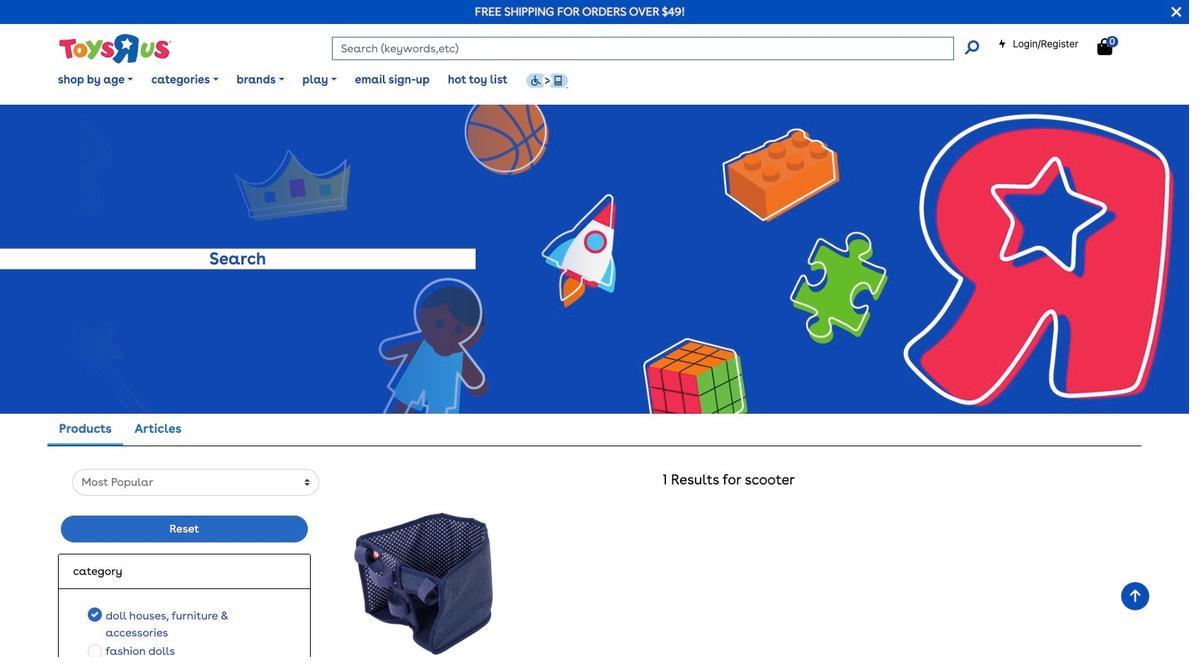 Task type: locate. For each thing, give the bounding box(es) containing it.
tab list
[[48, 414, 193, 446]]

None search field
[[332, 37, 979, 60]]

menu bar
[[49, 55, 1190, 105]]

close button image
[[1172, 4, 1182, 20]]

Enter Keyword or Item No. search field
[[332, 37, 955, 60]]

main content
[[0, 105, 1190, 658]]



Task type: vqa. For each thing, say whether or not it's contained in the screenshot.
"category" element
yes



Task type: describe. For each thing, give the bounding box(es) containing it.
toys r us image
[[58, 33, 172, 65]]

gotz bike seat blue clouds - for dolls up to 20 in image
[[353, 514, 495, 656]]

this icon serves as a link to download the essential accessibility assistive technology app for individuals with physical disabilities. it is featured as part of our commitment to diversity and inclusion. image
[[526, 73, 569, 88]]

shopping bag image
[[1098, 38, 1113, 55]]

category element
[[73, 564, 296, 581]]



